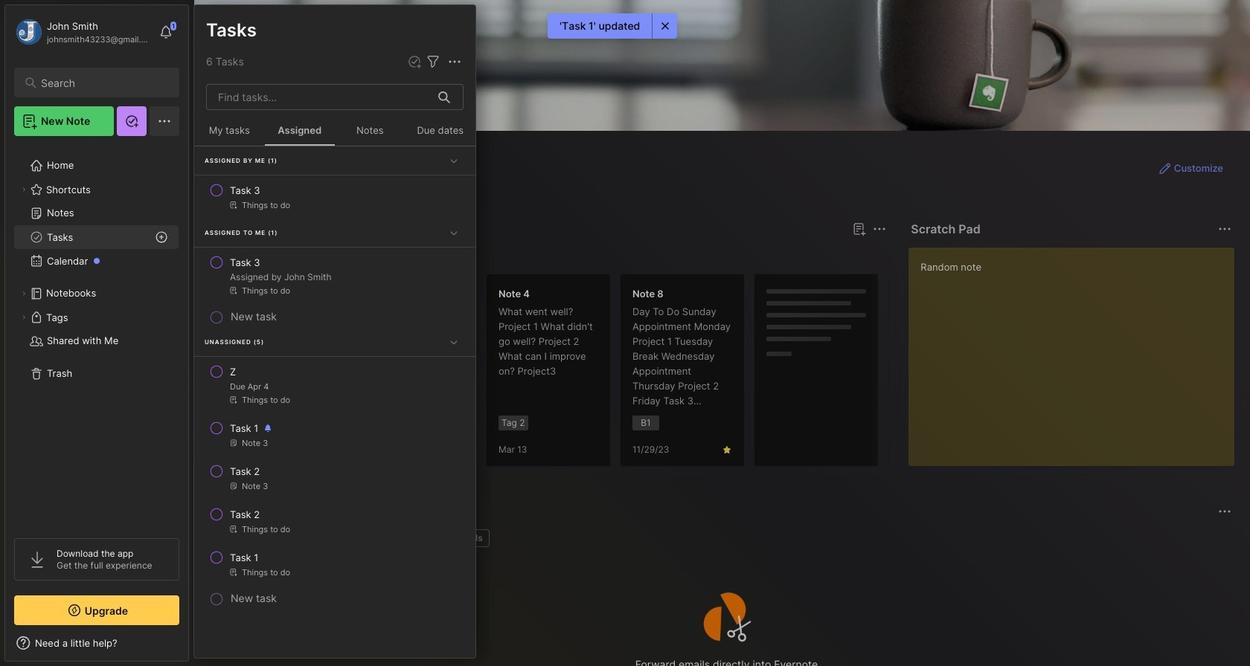 Task type: describe. For each thing, give the bounding box(es) containing it.
task 3 3 cell
[[230, 255, 260, 270]]

Start writing… text field
[[921, 248, 1234, 455]]

click to collapse image
[[188, 639, 199, 657]]

task 2 8 cell
[[230, 464, 260, 479]]

3 row from the top
[[200, 359, 470, 412]]

WHAT'S NEW field
[[5, 632, 188, 656]]

4 row from the top
[[200, 415, 470, 456]]

task 2 9 cell
[[230, 508, 260, 523]]

task 1 10 cell
[[230, 551, 258, 566]]

collapse assignedbyme image
[[447, 153, 461, 168]]

5 row from the top
[[200, 459, 470, 499]]

2 row from the top
[[200, 249, 470, 303]]

collapse unassigned image
[[447, 335, 461, 350]]

task 1 7 cell
[[230, 421, 258, 436]]



Task type: vqa. For each thing, say whether or not it's contained in the screenshot.
HELP AND LEARNING TASK CHECKLIST field
no



Task type: locate. For each thing, give the bounding box(es) containing it.
0 vertical spatial tab list
[[221, 247, 885, 265]]

filter tasks image
[[424, 53, 442, 71]]

1 row from the top
[[200, 177, 470, 217]]

tree
[[5, 145, 188, 526]]

1 vertical spatial tab list
[[221, 530, 1230, 548]]

7 row from the top
[[200, 545, 470, 585]]

Filter tasks field
[[424, 53, 442, 71]]

More actions and view options field
[[442, 53, 464, 71]]

none search field inside main element
[[41, 74, 166, 92]]

tab list
[[221, 247, 885, 265], [221, 530, 1230, 548]]

Account field
[[14, 17, 152, 47]]

1 tab list from the top
[[221, 247, 885, 265]]

more actions and view options image
[[446, 53, 464, 71]]

Search text field
[[41, 76, 166, 90]]

None search field
[[41, 74, 166, 92]]

2 tab list from the top
[[221, 530, 1230, 548]]

tree inside main element
[[5, 145, 188, 526]]

main element
[[0, 0, 194, 667]]

row
[[200, 177, 470, 217], [200, 249, 470, 303], [200, 359, 470, 412], [200, 415, 470, 456], [200, 459, 470, 499], [200, 502, 470, 542], [200, 545, 470, 585]]

expand notebooks image
[[19, 290, 28, 298]]

new task image
[[407, 54, 422, 69]]

Find tasks… text field
[[209, 85, 429, 109]]

tab
[[221, 247, 265, 265], [271, 247, 331, 265], [221, 530, 278, 548], [284, 530, 329, 548], [448, 530, 490, 548]]

collapse assignedtome image
[[447, 225, 461, 240]]

task 3 1 cell
[[230, 183, 260, 198]]

expand tags image
[[19, 313, 28, 322]]

alert
[[548, 13, 678, 39]]

row group
[[194, 147, 476, 610], [218, 274, 1251, 476]]

6 row from the top
[[200, 502, 470, 542]]

z 6 cell
[[230, 365, 236, 380]]



